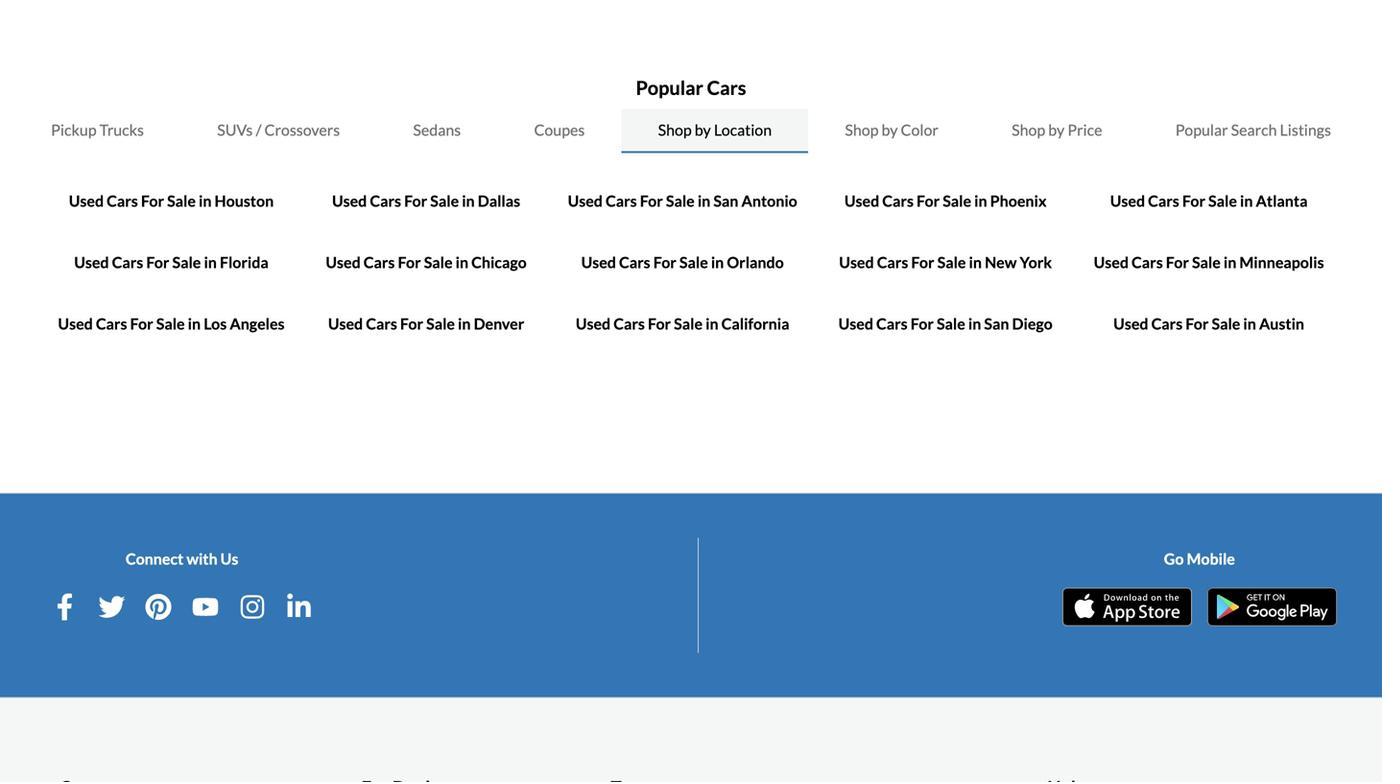 Task type: vqa. For each thing, say whether or not it's contained in the screenshot.
chevron down icon in the Drivetrain Dropdown Button
no



Task type: describe. For each thing, give the bounding box(es) containing it.
cars for used cars for sale in dallas
[[370, 192, 401, 210]]

in for used cars for sale in dallas
[[462, 192, 475, 210]]

sale for used cars for sale in houston
[[167, 192, 196, 210]]

in for used cars for sale in new york
[[969, 253, 982, 272]]

for for used cars for sale in orlando
[[654, 253, 677, 272]]

used cars for sale in dallas link
[[332, 192, 521, 210]]

in for used cars for sale in chicago
[[456, 253, 469, 272]]

atlanta
[[1257, 192, 1308, 210]]

sale for used cars for sale in los angeles
[[156, 314, 185, 333]]

cars for used cars for sale in orlando
[[619, 253, 651, 272]]

suvs
[[217, 120, 253, 139]]

location
[[714, 120, 772, 139]]

cars for used cars for sale in los angeles
[[96, 314, 127, 333]]

cars for used cars for sale in san antonio
[[606, 192, 637, 210]]

used for used cars for sale in san diego
[[839, 314, 874, 333]]

go
[[1165, 550, 1184, 568]]

suvs / crossovers
[[217, 120, 340, 139]]

used for used cars for sale in orlando
[[582, 253, 616, 272]]

used cars for sale in denver
[[328, 314, 525, 333]]

sale for used cars for sale in austin
[[1212, 314, 1241, 333]]

used cars for sale in san diego link
[[839, 314, 1053, 333]]

/
[[256, 120, 262, 139]]

cars for used cars for sale in austin
[[1152, 314, 1183, 333]]

crossovers
[[265, 120, 340, 139]]

denver
[[474, 314, 525, 333]]

in for used cars for sale in san diego
[[969, 314, 982, 333]]

used cars for sale in san diego
[[839, 314, 1053, 333]]

sale for used cars for sale in dallas
[[430, 192, 459, 210]]

used cars for sale in phoenix link
[[845, 192, 1047, 210]]

cars for used cars for sale in new york
[[877, 253, 909, 272]]

get it on google play image
[[1208, 588, 1338, 627]]

youtube image
[[192, 594, 219, 621]]

in for used cars for sale in phoenix
[[975, 192, 988, 210]]

cars for popular cars
[[707, 76, 747, 99]]

cars for used cars for sale in denver
[[366, 314, 397, 333]]

sale for used cars for sale in california
[[674, 314, 703, 333]]

used cars for sale in san antonio
[[568, 192, 798, 210]]

for for used cars for sale in los angeles
[[130, 314, 153, 333]]

instagram image
[[239, 594, 266, 621]]

cars for used cars for sale in minneapolis
[[1132, 253, 1164, 272]]

used for used cars for sale in denver
[[328, 314, 363, 333]]

used cars for sale in minneapolis
[[1094, 253, 1325, 272]]

in for used cars for sale in minneapolis
[[1224, 253, 1237, 272]]

used for used cars for sale in chicago
[[326, 253, 361, 272]]

austin
[[1260, 314, 1305, 333]]

us
[[221, 550, 238, 568]]

popular search listings
[[1176, 120, 1332, 139]]

in for used cars for sale in orlando
[[711, 253, 724, 272]]

pickup trucks
[[51, 120, 144, 139]]

used cars for sale in orlando link
[[582, 253, 784, 272]]

color
[[901, 120, 939, 139]]

sale for used cars for sale in denver
[[426, 314, 455, 333]]

used cars for sale in chicago
[[326, 253, 527, 272]]

used cars for sale in chicago link
[[326, 253, 527, 272]]

in for used cars for sale in denver
[[458, 314, 471, 333]]

sale for used cars for sale in san diego
[[937, 314, 966, 333]]

dallas
[[478, 192, 521, 210]]

used for used cars for sale in phoenix
[[845, 192, 880, 210]]

download on the app store image
[[1063, 588, 1193, 627]]

for for used cars for sale in houston
[[141, 192, 164, 210]]

phoenix
[[991, 192, 1047, 210]]

shop for shop by price
[[1012, 120, 1046, 139]]

used cars for sale in austin link
[[1114, 314, 1305, 333]]

used cars for sale in atlanta
[[1111, 192, 1308, 210]]

used cars for sale in california link
[[576, 314, 790, 333]]

cars for used cars for sale in california
[[614, 314, 645, 333]]

used for used cars for sale in florida
[[74, 253, 109, 272]]

used cars for sale in new york link
[[840, 253, 1053, 272]]

sale for used cars for sale in orlando
[[680, 253, 708, 272]]

linkedin image
[[286, 594, 313, 621]]

cars for used cars for sale in chicago
[[364, 253, 395, 272]]

used cars for sale in san antonio link
[[568, 192, 798, 210]]

sale for used cars for sale in atlanta
[[1209, 192, 1238, 210]]

shop for shop by location
[[658, 120, 692, 139]]

sale for used cars for sale in new york
[[938, 253, 967, 272]]

for for used cars for sale in new york
[[912, 253, 935, 272]]

for for used cars for sale in phoenix
[[917, 192, 940, 210]]

in for used cars for sale in san antonio
[[698, 192, 711, 210]]

used for used cars for sale in san antonio
[[568, 192, 603, 210]]



Task type: locate. For each thing, give the bounding box(es) containing it.
1 horizontal spatial shop
[[845, 120, 879, 139]]

in left 'diego'
[[969, 314, 982, 333]]

for for used cars for sale in florida
[[146, 253, 169, 272]]

sale up used cars for sale in florida link
[[167, 192, 196, 210]]

sale left the los
[[156, 314, 185, 333]]

in left houston
[[199, 192, 212, 210]]

sale up used cars for sale in austin link
[[1193, 253, 1221, 272]]

cars for used cars for sale in houston
[[107, 192, 138, 210]]

in left dallas
[[462, 192, 475, 210]]

sale down used cars for sale in orlando link
[[674, 314, 703, 333]]

used cars for sale in los angeles link
[[58, 314, 285, 333]]

by left price
[[1049, 120, 1065, 139]]

houston
[[215, 192, 274, 210]]

0 horizontal spatial san
[[714, 192, 739, 210]]

1 horizontal spatial san
[[985, 314, 1010, 333]]

antonio
[[742, 192, 798, 210]]

used for used cars for sale in california
[[576, 314, 611, 333]]

cars down used cars for sale in minneapolis at the top of the page
[[1152, 314, 1183, 333]]

popular for popular cars
[[636, 76, 704, 99]]

popular cars
[[636, 76, 747, 99]]

used cars for sale in austin
[[1114, 314, 1305, 333]]

pickup
[[51, 120, 97, 139]]

used cars for sale in phoenix
[[845, 192, 1047, 210]]

popular
[[636, 76, 704, 99], [1176, 120, 1229, 139]]

0 vertical spatial san
[[714, 192, 739, 210]]

1 shop from the left
[[658, 120, 692, 139]]

2 horizontal spatial shop
[[1012, 120, 1046, 139]]

used cars for sale in new york
[[840, 253, 1053, 272]]

sale left florida
[[172, 253, 201, 272]]

in for used cars for sale in austin
[[1244, 314, 1257, 333]]

minneapolis
[[1240, 253, 1325, 272]]

cars up used cars for sale in los angeles link on the top left of the page
[[112, 253, 143, 272]]

san for antonio
[[714, 192, 739, 210]]

sale left denver
[[426, 314, 455, 333]]

for for used cars for sale in dallas
[[404, 192, 428, 210]]

cars for used cars for sale in san diego
[[877, 314, 908, 333]]

for for used cars for sale in minneapolis
[[1167, 253, 1190, 272]]

cars up used cars for sale in austin
[[1132, 253, 1164, 272]]

used cars for sale in orlando
[[582, 253, 784, 272]]

used for used cars for sale in houston
[[69, 192, 104, 210]]

used for used cars for sale in atlanta
[[1111, 192, 1146, 210]]

1 horizontal spatial popular
[[1176, 120, 1229, 139]]

shop by location
[[658, 120, 772, 139]]

cars down the shop by color
[[883, 192, 914, 210]]

cars up used cars for sale in denver
[[364, 253, 395, 272]]

used cars for sale in dallas
[[332, 192, 521, 210]]

connect
[[126, 550, 184, 568]]

for up the used cars for sale in chicago link
[[404, 192, 428, 210]]

florida
[[220, 253, 269, 272]]

1 horizontal spatial by
[[882, 120, 898, 139]]

for for used cars for sale in denver
[[400, 314, 424, 333]]

cars up used cars for sale in orlando link
[[606, 192, 637, 210]]

in left the los
[[188, 314, 201, 333]]

sale left orlando
[[680, 253, 708, 272]]

used
[[69, 192, 104, 210], [332, 192, 367, 210], [568, 192, 603, 210], [845, 192, 880, 210], [1111, 192, 1146, 210], [74, 253, 109, 272], [326, 253, 361, 272], [582, 253, 616, 272], [840, 253, 874, 272], [1094, 253, 1129, 272], [58, 314, 93, 333], [328, 314, 363, 333], [576, 314, 611, 333], [839, 314, 874, 333], [1114, 314, 1149, 333]]

for for used cars for sale in austin
[[1186, 314, 1209, 333]]

cars for used cars for sale in atlanta
[[1149, 192, 1180, 210]]

mobile
[[1187, 550, 1236, 568]]

in left new
[[969, 253, 982, 272]]

in for used cars for sale in california
[[706, 314, 719, 333]]

sale left dallas
[[430, 192, 459, 210]]

for up 'used cars for sale in minneapolis' link
[[1183, 192, 1206, 210]]

sale for used cars for sale in san antonio
[[666, 192, 695, 210]]

sale left the chicago
[[424, 253, 453, 272]]

shop by price
[[1012, 120, 1103, 139]]

sale for used cars for sale in florida
[[172, 253, 201, 272]]

in left "atlanta" in the top right of the page
[[1241, 192, 1254, 210]]

facebook image
[[51, 594, 78, 621]]

for up used cars for sale in los angeles link on the top left of the page
[[146, 253, 169, 272]]

by for location
[[695, 120, 711, 139]]

shop by color
[[845, 120, 939, 139]]

cars down used cars for sale in phoenix link
[[877, 253, 909, 272]]

by for color
[[882, 120, 898, 139]]

san
[[714, 192, 739, 210], [985, 314, 1010, 333]]

for for used cars for sale in atlanta
[[1183, 192, 1206, 210]]

sale left "atlanta" in the top right of the page
[[1209, 192, 1238, 210]]

cars up shop by location
[[707, 76, 747, 99]]

sale for used cars for sale in phoenix
[[943, 192, 972, 210]]

go mobile
[[1165, 550, 1236, 568]]

california
[[722, 314, 790, 333]]

2 horizontal spatial by
[[1049, 120, 1065, 139]]

shop left price
[[1012, 120, 1046, 139]]

used cars for sale in houston
[[69, 192, 274, 210]]

in for used cars for sale in los angeles
[[188, 314, 201, 333]]

by left the location
[[695, 120, 711, 139]]

shop for shop by color
[[845, 120, 879, 139]]

for up used cars for sale in austin
[[1167, 253, 1190, 272]]

san left 'diego'
[[985, 314, 1010, 333]]

1 vertical spatial san
[[985, 314, 1010, 333]]

cars down used cars for sale in chicago
[[366, 314, 397, 333]]

trucks
[[100, 120, 144, 139]]

by left the color
[[882, 120, 898, 139]]

cars for used cars for sale in phoenix
[[883, 192, 914, 210]]

twitter image
[[98, 594, 125, 621]]

sale up used cars for sale in orlando
[[666, 192, 695, 210]]

coupes
[[534, 120, 585, 139]]

angeles
[[230, 314, 285, 333]]

sale left "phoenix"
[[943, 192, 972, 210]]

in for used cars for sale in houston
[[199, 192, 212, 210]]

search
[[1232, 120, 1278, 139]]

2 shop from the left
[[845, 120, 879, 139]]

used for used cars for sale in los angeles
[[58, 314, 93, 333]]

for up used cars for sale in new york link
[[917, 192, 940, 210]]

used for used cars for sale in austin
[[1114, 314, 1149, 333]]

sale
[[167, 192, 196, 210], [430, 192, 459, 210], [666, 192, 695, 210], [943, 192, 972, 210], [1209, 192, 1238, 210], [172, 253, 201, 272], [424, 253, 453, 272], [680, 253, 708, 272], [938, 253, 967, 272], [1193, 253, 1221, 272], [156, 314, 185, 333], [426, 314, 455, 333], [674, 314, 703, 333], [937, 314, 966, 333], [1212, 314, 1241, 333]]

for down the used cars for sale in chicago link
[[400, 314, 424, 333]]

used cars for sale in florida link
[[74, 253, 269, 272]]

san left antonio
[[714, 192, 739, 210]]

in left the chicago
[[456, 253, 469, 272]]

new
[[985, 253, 1017, 272]]

listings
[[1281, 120, 1332, 139]]

for down 'used cars for sale in minneapolis' link
[[1186, 314, 1209, 333]]

for down "used cars for sale in san antonio" link
[[654, 253, 677, 272]]

los
[[204, 314, 227, 333]]

shop left the color
[[845, 120, 879, 139]]

cars down trucks
[[107, 192, 138, 210]]

cars down "used cars for sale in san antonio" link
[[619, 253, 651, 272]]

used for used cars for sale in dallas
[[332, 192, 367, 210]]

for down used cars for sale in florida
[[130, 314, 153, 333]]

york
[[1020, 253, 1053, 272]]

0 horizontal spatial by
[[695, 120, 711, 139]]

cars for used cars for sale in florida
[[112, 253, 143, 272]]

in left florida
[[204, 253, 217, 272]]

used cars for sale in minneapolis link
[[1094, 253, 1325, 272]]

for for used cars for sale in san antonio
[[640, 192, 663, 210]]

san for diego
[[985, 314, 1010, 333]]

for
[[141, 192, 164, 210], [404, 192, 428, 210], [640, 192, 663, 210], [917, 192, 940, 210], [1183, 192, 1206, 210], [146, 253, 169, 272], [398, 253, 421, 272], [654, 253, 677, 272], [912, 253, 935, 272], [1167, 253, 1190, 272], [130, 314, 153, 333], [400, 314, 424, 333], [648, 314, 671, 333], [911, 314, 934, 333], [1186, 314, 1209, 333]]

in left california
[[706, 314, 719, 333]]

in
[[199, 192, 212, 210], [462, 192, 475, 210], [698, 192, 711, 210], [975, 192, 988, 210], [1241, 192, 1254, 210], [204, 253, 217, 272], [456, 253, 469, 272], [711, 253, 724, 272], [969, 253, 982, 272], [1224, 253, 1237, 272], [188, 314, 201, 333], [458, 314, 471, 333], [706, 314, 719, 333], [969, 314, 982, 333], [1244, 314, 1257, 333]]

sale for used cars for sale in minneapolis
[[1193, 253, 1221, 272]]

0 vertical spatial popular
[[636, 76, 704, 99]]

for for used cars for sale in san diego
[[911, 314, 934, 333]]

used cars for sale in houston link
[[69, 192, 274, 210]]

used for used cars for sale in new york
[[840, 253, 874, 272]]

in for used cars for sale in florida
[[204, 253, 217, 272]]

used cars for sale in california
[[576, 314, 790, 333]]

cars down used cars for sale in florida link
[[96, 314, 127, 333]]

in left "phoenix"
[[975, 192, 988, 210]]

in for used cars for sale in atlanta
[[1241, 192, 1254, 210]]

3 by from the left
[[1049, 120, 1065, 139]]

for up used cars for sale in florida
[[141, 192, 164, 210]]

0 horizontal spatial popular
[[636, 76, 704, 99]]

connect with us
[[126, 550, 238, 568]]

3 shop from the left
[[1012, 120, 1046, 139]]

shop down popular cars
[[658, 120, 692, 139]]

with
[[187, 550, 218, 568]]

diego
[[1013, 314, 1053, 333]]

used cars for sale in atlanta link
[[1111, 192, 1308, 210]]

pinterest image
[[145, 594, 172, 621]]

orlando
[[727, 253, 784, 272]]

chicago
[[472, 253, 527, 272]]

used cars for sale in denver link
[[328, 314, 525, 333]]

sale for used cars for sale in chicago
[[424, 253, 453, 272]]

by for price
[[1049, 120, 1065, 139]]

sale left the austin
[[1212, 314, 1241, 333]]

for up used cars for sale in denver
[[398, 253, 421, 272]]

by
[[695, 120, 711, 139], [882, 120, 898, 139], [1049, 120, 1065, 139]]

popular up shop by location
[[636, 76, 704, 99]]

sedans
[[413, 120, 461, 139]]

in left denver
[[458, 314, 471, 333]]

for down used cars for sale in new york
[[911, 314, 934, 333]]

cars down used cars for sale in orlando
[[614, 314, 645, 333]]

for for used cars for sale in california
[[648, 314, 671, 333]]

shop
[[658, 120, 692, 139], [845, 120, 879, 139], [1012, 120, 1046, 139]]

used cars for sale in los angeles
[[58, 314, 285, 333]]

cars down used cars for sale in new york
[[877, 314, 908, 333]]

popular left search
[[1176, 120, 1229, 139]]

in left minneapolis
[[1224, 253, 1237, 272]]

2 by from the left
[[882, 120, 898, 139]]

0 horizontal spatial shop
[[658, 120, 692, 139]]

cars up the used cars for sale in chicago link
[[370, 192, 401, 210]]

for for used cars for sale in chicago
[[398, 253, 421, 272]]

used cars for sale in florida
[[74, 253, 269, 272]]

used for used cars for sale in minneapolis
[[1094, 253, 1129, 272]]

for down used cars for sale in phoenix link
[[912, 253, 935, 272]]

popular for popular search listings
[[1176, 120, 1229, 139]]

cars
[[707, 76, 747, 99], [107, 192, 138, 210], [370, 192, 401, 210], [606, 192, 637, 210], [883, 192, 914, 210], [1149, 192, 1180, 210], [112, 253, 143, 272], [364, 253, 395, 272], [619, 253, 651, 272], [877, 253, 909, 272], [1132, 253, 1164, 272], [96, 314, 127, 333], [366, 314, 397, 333], [614, 314, 645, 333], [877, 314, 908, 333], [1152, 314, 1183, 333]]

1 by from the left
[[695, 120, 711, 139]]

in left orlando
[[711, 253, 724, 272]]

for up used cars for sale in orlando link
[[640, 192, 663, 210]]

sale down used cars for sale in new york link
[[937, 314, 966, 333]]

for down used cars for sale in orlando
[[648, 314, 671, 333]]

price
[[1068, 120, 1103, 139]]

1 vertical spatial popular
[[1176, 120, 1229, 139]]

in left the austin
[[1244, 314, 1257, 333]]

cars up used cars for sale in minneapolis at the top of the page
[[1149, 192, 1180, 210]]

sale left new
[[938, 253, 967, 272]]

in up used cars for sale in orlando link
[[698, 192, 711, 210]]



